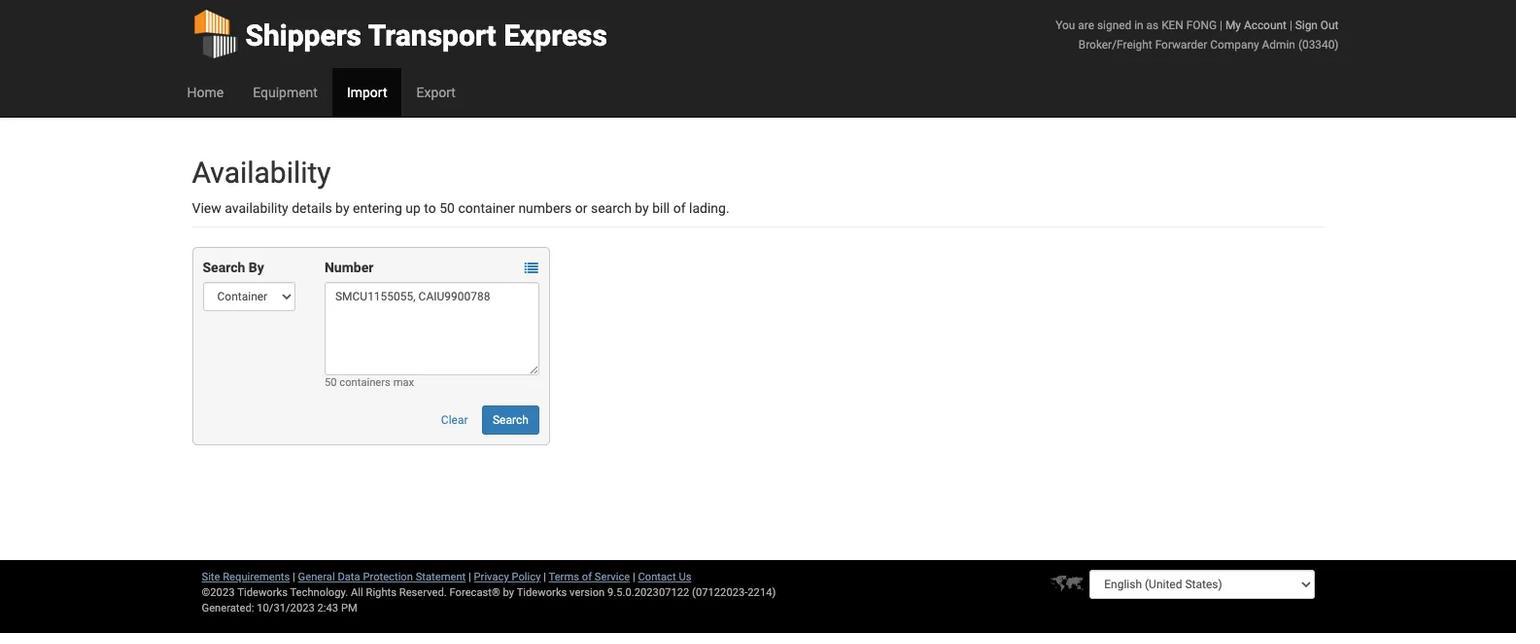 Task type: describe. For each thing, give the bounding box(es) containing it.
(07122023-
[[692, 586, 748, 599]]

search for search by
[[203, 260, 245, 275]]

site requirements link
[[202, 571, 290, 583]]

statement
[[416, 571, 466, 583]]

my account link
[[1226, 18, 1287, 32]]

site
[[202, 571, 220, 583]]

Number text field
[[325, 282, 539, 375]]

availability
[[192, 156, 331, 190]]

account
[[1245, 18, 1287, 32]]

clear button
[[431, 405, 479, 435]]

1 vertical spatial 50
[[325, 376, 337, 389]]

availability
[[225, 200, 288, 216]]

in
[[1135, 18, 1144, 32]]

export
[[417, 85, 456, 100]]

search for search
[[493, 413, 529, 427]]

lading.
[[689, 200, 730, 216]]

©2023 tideworks
[[202, 586, 288, 599]]

generated:
[[202, 602, 254, 615]]

clear
[[441, 413, 468, 427]]

view
[[192, 200, 221, 216]]

import
[[347, 85, 387, 100]]

to
[[424, 200, 436, 216]]

signed
[[1098, 18, 1132, 32]]

technology.
[[290, 586, 348, 599]]

policy
[[512, 571, 541, 583]]

(03340)
[[1299, 38, 1339, 52]]

search
[[591, 200, 632, 216]]

general data protection statement link
[[298, 571, 466, 583]]

you are signed in as ken fong | my account | sign out broker/freight forwarder company admin (03340)
[[1056, 18, 1339, 52]]

search button
[[482, 405, 540, 435]]

0 horizontal spatial by
[[336, 200, 350, 216]]

9.5.0.202307122
[[608, 586, 690, 599]]

site requirements | general data protection statement | privacy policy | terms of service | contact us ©2023 tideworks technology. all rights reserved. forecast® by tideworks version 9.5.0.202307122 (07122023-2214) generated: 10/31/2023 2:43 pm
[[202, 571, 776, 615]]

number
[[325, 260, 374, 275]]

numbers
[[519, 200, 572, 216]]

or
[[575, 200, 588, 216]]

equipment button
[[238, 68, 332, 117]]

entering
[[353, 200, 402, 216]]

shippers transport express link
[[192, 0, 608, 68]]

| up 9.5.0.202307122
[[633, 571, 636, 583]]

transport
[[368, 18, 497, 53]]

10/31/2023
[[257, 602, 315, 615]]

privacy policy link
[[474, 571, 541, 583]]

ken
[[1162, 18, 1184, 32]]

by
[[249, 260, 264, 275]]

contact
[[638, 571, 676, 583]]

express
[[504, 18, 608, 53]]

as
[[1147, 18, 1159, 32]]

rights
[[366, 586, 397, 599]]

| left 'my'
[[1220, 18, 1223, 32]]

forwarder
[[1156, 38, 1208, 52]]

shippers transport express
[[246, 18, 608, 53]]

50 containers max
[[325, 376, 414, 389]]

fong
[[1187, 18, 1218, 32]]

us
[[679, 571, 692, 583]]

terms
[[549, 571, 580, 583]]



Task type: locate. For each thing, give the bounding box(es) containing it.
0 vertical spatial 50
[[440, 200, 455, 216]]

sign out link
[[1296, 18, 1339, 32]]

0 horizontal spatial 50
[[325, 376, 337, 389]]

0 vertical spatial search
[[203, 260, 245, 275]]

equipment
[[253, 85, 318, 100]]

|
[[1220, 18, 1223, 32], [1290, 18, 1293, 32], [293, 571, 295, 583], [469, 571, 471, 583], [544, 571, 546, 583], [633, 571, 636, 583]]

| left the sign
[[1290, 18, 1293, 32]]

are
[[1079, 18, 1095, 32]]

1 horizontal spatial 50
[[440, 200, 455, 216]]

search left by
[[203, 260, 245, 275]]

| left general
[[293, 571, 295, 583]]

home button
[[173, 68, 238, 117]]

by inside site requirements | general data protection statement | privacy policy | terms of service | contact us ©2023 tideworks technology. all rights reserved. forecast® by tideworks version 9.5.0.202307122 (07122023-2214) generated: 10/31/2023 2:43 pm
[[503, 586, 514, 599]]

pm
[[341, 602, 358, 615]]

admin
[[1263, 38, 1296, 52]]

all
[[351, 586, 363, 599]]

1 horizontal spatial by
[[503, 586, 514, 599]]

privacy
[[474, 571, 509, 583]]

1 vertical spatial search
[[493, 413, 529, 427]]

container
[[458, 200, 515, 216]]

show list image
[[525, 262, 539, 275]]

| up tideworks
[[544, 571, 546, 583]]

home
[[187, 85, 224, 100]]

by
[[336, 200, 350, 216], [635, 200, 649, 216], [503, 586, 514, 599]]

up
[[406, 200, 421, 216]]

of
[[674, 200, 686, 216], [582, 571, 592, 583]]

reserved.
[[399, 586, 447, 599]]

search inside button
[[493, 413, 529, 427]]

view availability details by entering up to 50 container numbers or search by bill of lading.
[[192, 200, 730, 216]]

version
[[570, 586, 605, 599]]

by down privacy policy link
[[503, 586, 514, 599]]

0 horizontal spatial search
[[203, 260, 245, 275]]

contact us link
[[638, 571, 692, 583]]

0 vertical spatial of
[[674, 200, 686, 216]]

sign
[[1296, 18, 1318, 32]]

containers
[[340, 376, 391, 389]]

broker/freight
[[1079, 38, 1153, 52]]

requirements
[[223, 571, 290, 583]]

of right bill
[[674, 200, 686, 216]]

shippers
[[246, 18, 362, 53]]

of up version at bottom left
[[582, 571, 592, 583]]

import button
[[332, 68, 402, 117]]

export button
[[402, 68, 471, 117]]

50 left the containers
[[325, 376, 337, 389]]

| up the forecast®
[[469, 571, 471, 583]]

1 horizontal spatial of
[[674, 200, 686, 216]]

tideworks
[[517, 586, 567, 599]]

50 right to
[[440, 200, 455, 216]]

50
[[440, 200, 455, 216], [325, 376, 337, 389]]

you
[[1056, 18, 1076, 32]]

1 vertical spatial of
[[582, 571, 592, 583]]

2 horizontal spatial by
[[635, 200, 649, 216]]

2:43
[[318, 602, 339, 615]]

data
[[338, 571, 360, 583]]

terms of service link
[[549, 571, 630, 583]]

bill
[[653, 200, 670, 216]]

company
[[1211, 38, 1260, 52]]

search
[[203, 260, 245, 275], [493, 413, 529, 427]]

of inside site requirements | general data protection statement | privacy policy | terms of service | contact us ©2023 tideworks technology. all rights reserved. forecast® by tideworks version 9.5.0.202307122 (07122023-2214) generated: 10/31/2023 2:43 pm
[[582, 571, 592, 583]]

0 horizontal spatial of
[[582, 571, 592, 583]]

out
[[1321, 18, 1339, 32]]

search right clear button
[[493, 413, 529, 427]]

my
[[1226, 18, 1242, 32]]

by right details
[[336, 200, 350, 216]]

details
[[292, 200, 332, 216]]

by left bill
[[635, 200, 649, 216]]

1 horizontal spatial search
[[493, 413, 529, 427]]

2214)
[[748, 586, 776, 599]]

general
[[298, 571, 335, 583]]

service
[[595, 571, 630, 583]]

forecast®
[[450, 586, 501, 599]]

protection
[[363, 571, 413, 583]]

max
[[393, 376, 414, 389]]

search by
[[203, 260, 264, 275]]



Task type: vqa. For each thing, say whether or not it's contained in the screenshot.
Sign up » link
no



